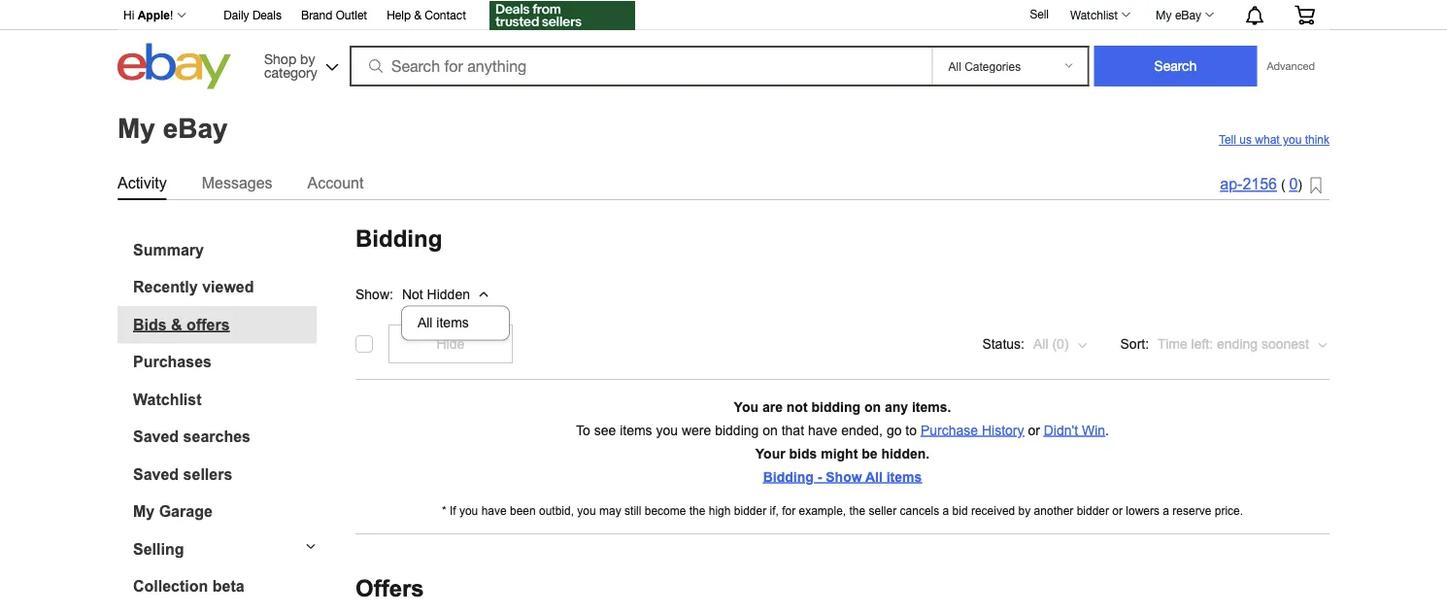 Task type: describe. For each thing, give the bounding box(es) containing it.
tell us what you think
[[1219, 133, 1330, 146]]

outlet
[[336, 8, 367, 22]]

sort:
[[1121, 336, 1150, 351]]

brand
[[301, 8, 333, 22]]

watchlist inside account navigation
[[1071, 8, 1119, 21]]

1 vertical spatial or
[[1113, 504, 1123, 517]]

account
[[308, 174, 364, 191]]

brand outlet
[[301, 8, 367, 22]]

all (0) button
[[1033, 325, 1090, 363]]

history
[[982, 423, 1025, 438]]

another
[[1034, 504, 1074, 517]]

collection
[[133, 578, 208, 595]]

lowers
[[1127, 504, 1160, 517]]

tell us what you think link
[[1219, 133, 1330, 147]]

collection beta
[[133, 578, 245, 595]]

daily deals link
[[224, 5, 282, 27]]

tell
[[1219, 133, 1237, 146]]

summary link
[[133, 241, 317, 259]]

make this page your my ebay homepage image
[[1311, 177, 1322, 195]]

shop by category
[[264, 51, 317, 80]]

.
[[1106, 423, 1110, 438]]

what
[[1256, 133, 1280, 146]]

selling
[[133, 540, 184, 558]]

didn't win link
[[1044, 423, 1106, 438]]

(0)
[[1053, 336, 1069, 351]]

you are not bidding on any items. to see items you were bidding on that have ended, go to purchase history or didn't win . your bids might be hidden. bidding - show all items
[[576, 399, 1110, 484]]

ebay inside main content
[[163, 113, 228, 144]]

all items
[[418, 315, 469, 330]]

bids
[[790, 446, 818, 461]]

daily deals
[[224, 8, 282, 22]]

2 horizontal spatial items
[[887, 469, 922, 484]]

still
[[625, 504, 642, 517]]

ebay inside account navigation
[[1176, 8, 1202, 21]]

deals
[[253, 8, 282, 22]]

show
[[826, 469, 862, 484]]

contact
[[425, 8, 466, 22]]

*
[[442, 504, 447, 517]]

my for my ebay link
[[1156, 8, 1172, 21]]

my ebay inside account navigation
[[1156, 8, 1202, 21]]

2 a from the left
[[1163, 504, 1170, 517]]

0 horizontal spatial watchlist link
[[133, 391, 317, 409]]

bid
[[953, 504, 968, 517]]

outbid,
[[539, 504, 574, 517]]

1 horizontal spatial watchlist link
[[1060, 3, 1140, 26]]

time
[[1158, 336, 1188, 351]]

summary
[[133, 241, 204, 258]]

didn't
[[1044, 423, 1079, 438]]

account navigation
[[113, 0, 1330, 33]]

sort: time left: ending soonest
[[1121, 336, 1310, 351]]

brand outlet link
[[301, 5, 367, 27]]

purchase
[[921, 423, 979, 438]]

hidden.
[[882, 446, 930, 461]]

be
[[862, 446, 878, 461]]

1 vertical spatial items
[[620, 423, 653, 438]]

hi
[[123, 9, 134, 22]]

might
[[821, 446, 858, 461]]

saved sellers link
[[133, 465, 317, 483]]

0 link
[[1290, 175, 1299, 193]]

get the coupon image
[[490, 1, 635, 30]]

garage
[[159, 503, 213, 520]]

not hidden
[[402, 286, 470, 301]]

high
[[709, 504, 731, 517]]

may
[[600, 504, 622, 517]]

not hidden button
[[401, 270, 510, 309]]

sell link
[[1022, 7, 1058, 21]]

all inside you are not bidding on any items. to see items you were bidding on that have ended, go to purchase history or didn't win . your bids might be hidden. bidding - show all items
[[866, 469, 883, 484]]

become
[[645, 504, 686, 517]]

hi apple !
[[123, 9, 173, 22]]

items.
[[912, 399, 952, 414]]

purchase history link
[[921, 423, 1025, 438]]

my ebay link
[[1146, 3, 1223, 26]]

your
[[756, 446, 786, 461]]

help & contact link
[[387, 5, 466, 27]]

win
[[1082, 423, 1106, 438]]

offers
[[356, 576, 424, 602]]

bids & offers link
[[133, 316, 317, 334]]

have inside you are not bidding on any items. to see items you were bidding on that have ended, go to purchase history or didn't win . your bids might be hidden. bidding - show all items
[[808, 423, 838, 438]]

0
[[1290, 175, 1299, 193]]

left:
[[1192, 336, 1214, 351]]

are
[[763, 399, 783, 414]]

cancels
[[900, 504, 940, 517]]

if,
[[770, 504, 779, 517]]

1 vertical spatial all
[[1034, 336, 1049, 351]]

activity link
[[118, 170, 167, 195]]

bids
[[133, 316, 167, 333]]

watchlist inside my ebay main content
[[133, 391, 202, 408]]

1 vertical spatial have
[[482, 504, 507, 517]]

you left may
[[578, 504, 596, 517]]

bidding - show all items link
[[763, 469, 922, 484]]

1 horizontal spatial bidding
[[812, 399, 861, 414]]

status: all (0)
[[983, 336, 1069, 351]]

you right if
[[460, 504, 478, 517]]

you right what
[[1284, 133, 1302, 146]]

2 the from the left
[[850, 504, 866, 517]]

saved for saved searches
[[133, 428, 179, 446]]

selling button
[[118, 540, 317, 558]]

hide
[[437, 336, 465, 351]]

-
[[818, 469, 822, 484]]

us
[[1240, 133, 1252, 146]]

beta
[[213, 578, 245, 595]]

advanced link
[[1258, 47, 1325, 86]]



Task type: locate. For each thing, give the bounding box(es) containing it.
my inside "link"
[[133, 503, 155, 520]]

purchases link
[[133, 353, 317, 371]]

1 vertical spatial watchlist link
[[133, 391, 317, 409]]

0 horizontal spatial a
[[943, 504, 950, 517]]

0 vertical spatial &
[[414, 8, 422, 22]]

have left been
[[482, 504, 507, 517]]

0 horizontal spatial bidder
[[734, 504, 767, 517]]

all items menu
[[402, 306, 509, 339]]

or left didn't at right
[[1028, 423, 1041, 438]]

1 horizontal spatial my ebay
[[1156, 8, 1202, 21]]

show:
[[356, 286, 393, 301]]

bidding down you
[[715, 423, 759, 438]]

2156
[[1243, 175, 1278, 193]]

0 horizontal spatial my ebay
[[118, 113, 228, 144]]

go
[[887, 423, 902, 438]]

0 horizontal spatial the
[[690, 504, 706, 517]]

watchlist link down purchases link
[[133, 391, 317, 409]]

1 horizontal spatial &
[[414, 8, 422, 22]]

any
[[885, 399, 909, 414]]

1 saved from the top
[[133, 428, 179, 446]]

saved searches link
[[133, 428, 317, 446]]

shop by category banner
[[113, 0, 1330, 94]]

1 vertical spatial my ebay
[[118, 113, 228, 144]]

!
[[170, 9, 173, 22]]

have up might
[[808, 423, 838, 438]]

recently
[[133, 278, 198, 296]]

1 horizontal spatial the
[[850, 504, 866, 517]]

1 horizontal spatial a
[[1163, 504, 1170, 517]]

1 horizontal spatial watchlist
[[1071, 8, 1119, 21]]

saved searches
[[133, 428, 251, 446]]

ap-
[[1221, 175, 1243, 193]]

0 vertical spatial ebay
[[1176, 8, 1202, 21]]

items right see
[[620, 423, 653, 438]]

items up hide
[[437, 315, 469, 330]]

0 horizontal spatial ebay
[[163, 113, 228, 144]]

the left seller
[[850, 504, 866, 517]]

received
[[972, 504, 1016, 517]]

None submit
[[1095, 46, 1258, 86]]

& right the help
[[414, 8, 422, 22]]

have
[[808, 423, 838, 438], [482, 504, 507, 517]]

by inside shop by category
[[300, 51, 315, 67]]

watchlist down purchases
[[133, 391, 202, 408]]

0 vertical spatial items
[[437, 315, 469, 330]]

0 vertical spatial bidding
[[356, 226, 442, 252]]

my ebay main content
[[8, 94, 1440, 615]]

all left (0)
[[1034, 336, 1049, 351]]

the
[[690, 504, 706, 517], [850, 504, 866, 517]]

help & contact
[[387, 8, 466, 22]]

1 horizontal spatial bidding
[[763, 469, 814, 484]]

a right lowers
[[1163, 504, 1170, 517]]

on left "any"
[[865, 399, 881, 414]]

account link
[[308, 170, 364, 195]]

0 vertical spatial my ebay
[[1156, 8, 1202, 21]]

by
[[300, 51, 315, 67], [1019, 504, 1031, 517]]

category
[[264, 64, 317, 80]]

2 vertical spatial items
[[887, 469, 922, 484]]

a
[[943, 504, 950, 517], [1163, 504, 1170, 517]]

0 vertical spatial by
[[300, 51, 315, 67]]

0 horizontal spatial watchlist
[[133, 391, 202, 408]]

2 horizontal spatial all
[[1034, 336, 1049, 351]]

& for help
[[414, 8, 422, 22]]

think
[[1306, 133, 1330, 146]]

saved
[[133, 428, 179, 446], [133, 465, 179, 483]]

1 vertical spatial watchlist
[[133, 391, 202, 408]]

sell
[[1030, 7, 1049, 21]]

watchlist right sell
[[1071, 8, 1119, 21]]

0 vertical spatial bidding
[[812, 399, 861, 414]]

1 vertical spatial saved
[[133, 465, 179, 483]]

0 horizontal spatial bidding
[[356, 226, 442, 252]]

by right "shop"
[[300, 51, 315, 67]]

saved inside saved searches link
[[133, 428, 179, 446]]

not
[[787, 399, 808, 414]]

not
[[402, 286, 423, 301]]

1 horizontal spatial by
[[1019, 504, 1031, 517]]

0 vertical spatial or
[[1028, 423, 1041, 438]]

saved inside saved sellers link
[[133, 465, 179, 483]]

messages link
[[202, 170, 273, 195]]

1 vertical spatial on
[[763, 423, 778, 438]]

all down not hidden on the left of page
[[418, 315, 433, 330]]

1 vertical spatial bidding
[[763, 469, 814, 484]]

watchlist link right sell
[[1060, 3, 1140, 26]]

bidding
[[812, 399, 861, 414], [715, 423, 759, 438]]

ap-2156 link
[[1221, 175, 1278, 193]]

2 bidder from the left
[[1077, 504, 1110, 517]]

on left that
[[763, 423, 778, 438]]

a left "bid"
[[943, 504, 950, 517]]

0 horizontal spatial or
[[1028, 423, 1041, 438]]

bidding down 'bids'
[[763, 469, 814, 484]]

1 vertical spatial ebay
[[163, 113, 228, 144]]

messages
[[202, 174, 273, 191]]

all down be in the bottom right of the page
[[866, 469, 883, 484]]

bidding inside you are not bidding on any items. to see items you were bidding on that have ended, go to purchase history or didn't win . your bids might be hidden. bidding - show all items
[[763, 469, 814, 484]]

bids & offers
[[133, 316, 230, 333]]

hidden
[[427, 286, 470, 301]]

ended,
[[842, 423, 883, 438]]

1 vertical spatial by
[[1019, 504, 1031, 517]]

recently viewed
[[133, 278, 254, 296]]

my garage
[[133, 503, 213, 520]]

2 vertical spatial my
[[133, 503, 155, 520]]

& inside my ebay main content
[[171, 316, 182, 333]]

1 a from the left
[[943, 504, 950, 517]]

you inside you are not bidding on any items. to see items you were bidding on that have ended, go to purchase history or didn't win . your bids might be hidden. bidding - show all items
[[656, 423, 678, 438]]

0 vertical spatial on
[[865, 399, 881, 414]]

items down hidden.
[[887, 469, 922, 484]]

Search for anything text field
[[353, 48, 928, 85]]

items inside menu
[[437, 315, 469, 330]]

0 horizontal spatial bidding
[[715, 423, 759, 438]]

all inside menu
[[418, 315, 433, 330]]

seller
[[869, 504, 897, 517]]

bidding up "ended,"
[[812, 399, 861, 414]]

& for bids
[[171, 316, 182, 333]]

1 horizontal spatial or
[[1113, 504, 1123, 517]]

by left 'another'
[[1019, 504, 1031, 517]]

items
[[437, 315, 469, 330], [620, 423, 653, 438], [887, 469, 922, 484]]

my ebay
[[1156, 8, 1202, 21], [118, 113, 228, 144]]

saved up my garage
[[133, 465, 179, 483]]

0 vertical spatial my
[[1156, 8, 1172, 21]]

hide button
[[389, 325, 513, 363]]

see
[[594, 423, 616, 438]]

1 vertical spatial my
[[118, 113, 155, 144]]

0 vertical spatial all
[[418, 315, 433, 330]]

2 saved from the top
[[133, 465, 179, 483]]

viewed
[[202, 278, 254, 296]]

& right bids
[[171, 316, 182, 333]]

0 vertical spatial have
[[808, 423, 838, 438]]

1 horizontal spatial items
[[620, 423, 653, 438]]

)
[[1299, 177, 1303, 192]]

to
[[576, 423, 591, 438]]

price.
[[1215, 504, 1244, 517]]

saved for saved sellers
[[133, 465, 179, 483]]

activity
[[118, 174, 167, 191]]

or inside you are not bidding on any items. to see items you were bidding on that have ended, go to purchase history or didn't win . your bids might be hidden. bidding - show all items
[[1028, 423, 1041, 438]]

watchlist link
[[1060, 3, 1140, 26], [133, 391, 317, 409]]

my for my garage "link"
[[133, 503, 155, 520]]

or left lowers
[[1113, 504, 1123, 517]]

0 horizontal spatial all
[[418, 315, 433, 330]]

& inside account navigation
[[414, 8, 422, 22]]

my inside account navigation
[[1156, 8, 1172, 21]]

1 horizontal spatial on
[[865, 399, 881, 414]]

bidding
[[356, 226, 442, 252], [763, 469, 814, 484]]

(
[[1282, 177, 1286, 192]]

1 the from the left
[[690, 504, 706, 517]]

1 bidder from the left
[[734, 504, 767, 517]]

0 vertical spatial saved
[[133, 428, 179, 446]]

bidding up not
[[356, 226, 442, 252]]

1 horizontal spatial all
[[866, 469, 883, 484]]

my ebay inside main content
[[118, 113, 228, 144]]

bidder right 'another'
[[1077, 504, 1110, 517]]

time left: ending soonest button
[[1157, 325, 1330, 363]]

advanced
[[1268, 60, 1316, 72]]

1 vertical spatial &
[[171, 316, 182, 333]]

0 horizontal spatial by
[[300, 51, 315, 67]]

searches
[[183, 428, 251, 446]]

if
[[450, 504, 456, 517]]

0 vertical spatial watchlist link
[[1060, 3, 1140, 26]]

1 horizontal spatial ebay
[[1176, 8, 1202, 21]]

saved up saved sellers
[[133, 428, 179, 446]]

0 horizontal spatial items
[[437, 315, 469, 330]]

were
[[682, 423, 712, 438]]

&
[[414, 8, 422, 22], [171, 316, 182, 333]]

1 vertical spatial bidding
[[715, 423, 759, 438]]

your shopping cart image
[[1294, 5, 1317, 25]]

bidder left if,
[[734, 504, 767, 517]]

0 vertical spatial watchlist
[[1071, 8, 1119, 21]]

2 vertical spatial all
[[866, 469, 883, 484]]

to
[[906, 423, 917, 438]]

0 horizontal spatial have
[[482, 504, 507, 517]]

purchases
[[133, 353, 212, 371]]

0 horizontal spatial on
[[763, 423, 778, 438]]

by inside my ebay main content
[[1019, 504, 1031, 517]]

daily
[[224, 8, 249, 22]]

1 horizontal spatial bidder
[[1077, 504, 1110, 517]]

0 horizontal spatial &
[[171, 316, 182, 333]]

apple
[[138, 9, 170, 22]]

the left high
[[690, 504, 706, 517]]

1 horizontal spatial have
[[808, 423, 838, 438]]

sellers
[[183, 465, 233, 483]]

you left were
[[656, 423, 678, 438]]

bidder
[[734, 504, 767, 517], [1077, 504, 1110, 517]]

my garage link
[[133, 503, 317, 521]]

for
[[782, 504, 796, 517]]

* if you have been outbid, you may still become the high bidder if, for example, the seller cancels a bid received by another bidder or lowers a reserve price.
[[442, 504, 1244, 517]]

none submit inside shop by category banner
[[1095, 46, 1258, 86]]

you
[[734, 399, 759, 414]]



Task type: vqa. For each thing, say whether or not it's contained in the screenshot.
topmost 'by'
yes



